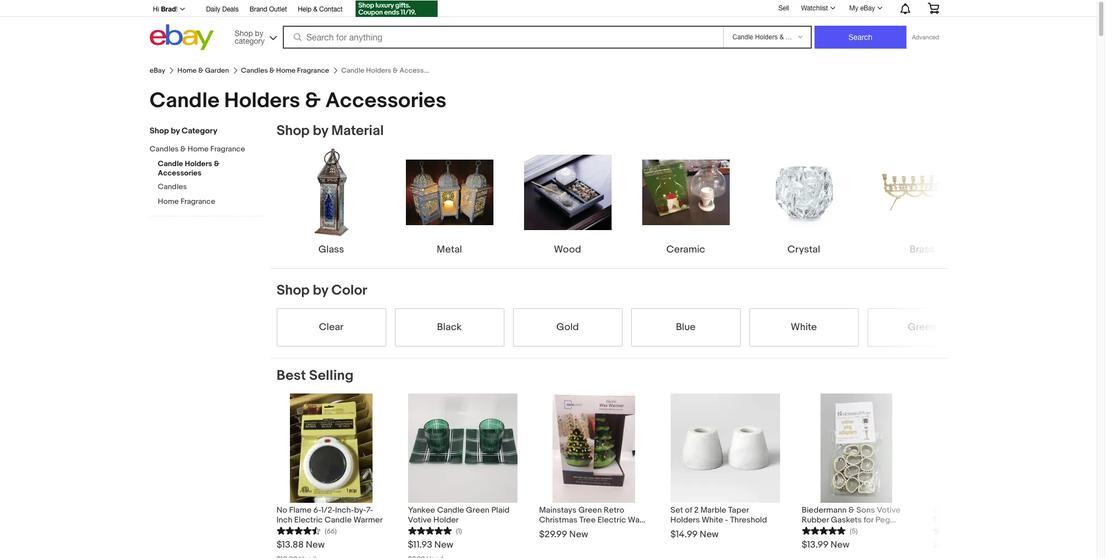 Task type: locate. For each thing, give the bounding box(es) containing it.
fragrance down the candles link
[[180, 197, 215, 206]]

of inside 'set of 2 marble taper holders white - threshold $14.99 new'
[[685, 506, 692, 516]]

shop by category button
[[230, 24, 279, 48]]

ebay inside account "navigation"
[[860, 4, 875, 12]]

candles up home fragrance link
[[158, 182, 187, 191]]

0 horizontal spatial green
[[466, 506, 490, 516]]

mainstays green retro christmas tree electric wax warmer 6" "
[[539, 506, 644, 536]]

$29.99 new
[[539, 530, 588, 541]]

new down marble
[[700, 530, 719, 541]]

2 5 out of 5 stars image from the left
[[933, 526, 977, 536]]

2 electric from the left
[[598, 515, 626, 526]]

metal
[[437, 244, 462, 256], [992, 506, 1013, 516]]

0 horizontal spatial warmer
[[354, 515, 383, 526]]

my ebay link
[[843, 2, 887, 15]]

for
[[864, 515, 874, 526]]

1 horizontal spatial of
[[893, 525, 900, 536]]

votive up packs
[[877, 506, 901, 516]]

ebay link
[[150, 66, 165, 75]]

0 vertical spatial fragrance
[[297, 66, 329, 75]]

1 vertical spatial of
[[893, 525, 900, 536]]

new for $29.99 new
[[569, 530, 588, 541]]

$11.93
[[408, 540, 432, 551]]

brass link
[[867, 149, 977, 257]]

candle
[[150, 88, 220, 114], [158, 159, 183, 169], [437, 506, 464, 516], [325, 515, 352, 526], [802, 525, 829, 536]]

0 horizontal spatial white
[[702, 515, 723, 526]]

& left sons
[[849, 506, 855, 516]]

candles
[[241, 66, 268, 75], [150, 144, 179, 154], [158, 182, 187, 191]]

shop by material
[[277, 123, 384, 140]]

metal image
[[406, 160, 493, 225]]

candle inside 'candles & home fragrance candle holders & accessories candles home fragrance'
[[158, 159, 183, 169]]

by left material
[[313, 123, 328, 140]]

electric
[[294, 515, 323, 526], [598, 515, 626, 526]]

candle up $13.99
[[802, 525, 829, 536]]

hi brad !
[[153, 5, 178, 13]]

0 vertical spatial white
[[791, 322, 817, 334]]

fragrance for candles & home fragrance
[[297, 66, 329, 75]]

new down (66) link
[[306, 540, 325, 551]]

by left the color at the bottom left
[[313, 282, 328, 299]]

& up shop by material
[[305, 88, 321, 114]]

1 horizontal spatial votive
[[877, 506, 901, 516]]

candle up (66)
[[325, 515, 352, 526]]

1 horizontal spatial warmer
[[539, 525, 568, 536]]

-
[[725, 515, 728, 526]]

by for category
[[255, 29, 263, 37]]

home down the candles link
[[158, 197, 179, 206]]

glass link
[[277, 149, 386, 257]]

holders inside biedermann & sons votive rubber gaskets for peg candle holders 6 packs of 10
[[831, 525, 860, 536]]

electric inside no flame 6-1/2-inch-by-7- inch electric candle warmer
[[294, 515, 323, 526]]

(5) link
[[802, 526, 858, 536]]

1 5 out of 5 stars image from the left
[[408, 526, 452, 536]]

& left garden
[[198, 66, 203, 75]]

shop left 'category'
[[150, 126, 169, 136]]

None submit
[[815, 26, 907, 49]]

1 horizontal spatial 5 out of 5 stars image
[[933, 526, 977, 536]]

& down the shop by category on the top left of page
[[180, 144, 186, 154]]

5 out of 5 stars image up $11.93 new
[[408, 526, 452, 536]]

1 vertical spatial white
[[702, 515, 723, 526]]

& right help
[[313, 5, 317, 13]]

hi
[[153, 5, 159, 13]]

daily deals
[[206, 5, 239, 13]]

watchlist link
[[795, 2, 840, 15]]

account navigation
[[147, 0, 947, 19]]

by
[[255, 29, 263, 37], [313, 123, 328, 140], [171, 126, 180, 136], [313, 282, 328, 299]]

candles down the category
[[241, 66, 268, 75]]

white
[[791, 322, 817, 334], [702, 515, 723, 526]]

category
[[235, 36, 265, 45]]

by inside shop by category
[[255, 29, 263, 37]]

1 horizontal spatial electric
[[598, 515, 626, 526]]

1 vertical spatial candles & home fragrance link
[[150, 144, 254, 155]]

by down brand at the top of the page
[[255, 29, 263, 37]]

0 vertical spatial of
[[685, 506, 692, 516]]

1 horizontal spatial white
[[791, 322, 817, 334]]

shop down the deals
[[235, 29, 253, 37]]

shop inside shop by category
[[235, 29, 253, 37]]

home
[[177, 66, 197, 75], [276, 66, 296, 75], [188, 144, 209, 154], [158, 197, 179, 206]]

0 vertical spatial ebay
[[860, 4, 875, 12]]

0 horizontal spatial 5 out of 5 stars image
[[408, 526, 452, 536]]

1/2-
[[321, 506, 335, 516]]

sons
[[856, 506, 875, 516]]

yankee candle green plaid votive holder image
[[408, 394, 517, 503]]

holders inside 'candles & home fragrance candle holders & accessories candles home fragrance'
[[185, 159, 212, 169]]

of left 10
[[893, 525, 900, 536]]

& for candles & home fragrance candle holders & accessories candles home fragrance
[[180, 144, 186, 154]]

$13.88 new
[[277, 540, 325, 551]]

blue
[[676, 322, 696, 334]]

$135.20
[[933, 540, 966, 551]]

main content
[[270, 123, 1056, 559]]

votive up $11.93
[[408, 515, 432, 526]]

fragrance down 'category'
[[210, 144, 245, 154]]

new
[[569, 530, 588, 541], [700, 530, 719, 541], [306, 540, 325, 551], [434, 540, 453, 551], [831, 540, 850, 551], [968, 540, 987, 551]]

(66) link
[[277, 526, 337, 536]]

shop down candle holders & accessories
[[277, 123, 310, 140]]

brad
[[161, 5, 176, 13]]

of
[[685, 506, 692, 516], [893, 525, 900, 536]]

1 horizontal spatial accessories
[[325, 88, 447, 114]]

biedermann & sons votive rubber gaskets for peg candle holders 6 packs of 10 image
[[821, 394, 892, 503]]

5 out of 5 stars image up $135.20 new
[[933, 526, 977, 536]]

of left 2
[[685, 506, 692, 516]]

no flame 6-1/2-inch-by-7- inch electric candle warmer link
[[277, 503, 386, 526]]

0 horizontal spatial of
[[685, 506, 692, 516]]

0 horizontal spatial ebay
[[150, 66, 165, 75]]

deco 79 50237 metal candelabra 19" x 61"
[[933, 506, 1013, 526]]

green inside mainstays green retro christmas tree electric wax warmer 6" "
[[578, 506, 602, 516]]

0 horizontal spatial electric
[[294, 515, 323, 526]]

5 out of 5 stars image
[[408, 526, 452, 536], [933, 526, 977, 536]]

green
[[908, 322, 936, 334], [466, 506, 490, 516], [578, 506, 602, 516]]

by for category
[[171, 126, 180, 136]]

ebay right my
[[860, 4, 875, 12]]

biedermann
[[802, 506, 847, 516]]

1 vertical spatial metal
[[992, 506, 1013, 516]]

1 vertical spatial fragrance
[[210, 144, 245, 154]]

candles & home fragrance link down 'category'
[[150, 144, 254, 155]]

(5)
[[850, 527, 858, 536]]

plaid
[[491, 506, 510, 516]]

fragrance up candle holders & accessories
[[297, 66, 329, 75]]

2 horizontal spatial green
[[908, 322, 936, 334]]

0 horizontal spatial accessories
[[158, 169, 202, 178]]

7-
[[366, 506, 373, 516]]

no flame 6-1/2-inch-by-7-inch electric candle warmer image
[[290, 394, 372, 503]]

2 vertical spatial fragrance
[[180, 197, 215, 206]]

candle down the shop by category on the top left of page
[[158, 159, 183, 169]]

gaskets
[[831, 515, 862, 526]]

shop for shop by color
[[277, 282, 310, 299]]

1 horizontal spatial ebay
[[860, 4, 875, 12]]

shop for shop by material
[[277, 123, 310, 140]]

candle up the shop by category on the top left of page
[[150, 88, 220, 114]]

marble
[[701, 506, 726, 516]]

metal link
[[395, 149, 504, 257]]

1 horizontal spatial metal
[[992, 506, 1013, 516]]

0 vertical spatial candles
[[241, 66, 268, 75]]

my
[[849, 4, 858, 12]]

deco 79 50237 metal candelabra 19" x 61" link
[[933, 503, 1043, 526]]

category
[[182, 126, 217, 136]]

$13.99
[[802, 540, 829, 551]]

candles & home fragrance link up candle holders & accessories
[[241, 66, 329, 75]]

shop up clear link
[[277, 282, 310, 299]]

brand outlet link
[[250, 4, 287, 16]]

ebay
[[860, 4, 875, 12], [150, 66, 165, 75]]

accessories up the candles link
[[158, 169, 202, 178]]

candle inside yankee candle green plaid votive holder
[[437, 506, 464, 516]]

brass image
[[878, 170, 966, 216]]

holders
[[224, 88, 300, 114], [185, 159, 212, 169], [671, 515, 700, 526], [831, 525, 860, 536]]

by for material
[[313, 123, 328, 140]]

new down tree
[[569, 530, 588, 541]]

shop by category
[[235, 29, 265, 45]]

candle up (1)
[[437, 506, 464, 516]]

0 horizontal spatial metal
[[437, 244, 462, 256]]

crystal link
[[749, 149, 859, 257]]

new down 19"
[[968, 540, 987, 551]]

threshold
[[730, 515, 767, 526]]

mainstays green retro christmas tree electric wax warmer 6" " image
[[553, 394, 635, 503]]

home fragrance link
[[158, 197, 262, 207]]

new down (5) link
[[831, 540, 850, 551]]

new down the (1) link
[[434, 540, 453, 551]]

brass
[[910, 244, 935, 256]]

home & garden
[[177, 66, 229, 75]]

deals
[[222, 5, 239, 13]]

accessories
[[325, 88, 447, 114], [158, 169, 202, 178]]

green inside 'link'
[[908, 322, 936, 334]]

0 horizontal spatial votive
[[408, 515, 432, 526]]

outlet
[[269, 5, 287, 13]]

help
[[298, 5, 312, 13]]

clear
[[319, 322, 344, 334]]

by for color
[[313, 282, 328, 299]]

2 vertical spatial candles
[[158, 182, 187, 191]]

accessories up material
[[325, 88, 447, 114]]

biedermann & sons votive rubber gaskets for peg candle holders 6 packs of 10 link
[[802, 503, 911, 536]]

warmer inside no flame 6-1/2-inch-by-7- inch electric candle warmer
[[354, 515, 383, 526]]

4.8 out of 5 stars image
[[802, 526, 846, 536]]

ebay left home & garden
[[150, 66, 165, 75]]

best
[[277, 368, 306, 385]]

& down shop by category dropdown button
[[269, 66, 275, 75]]

1 vertical spatial ebay
[[150, 66, 165, 75]]

& inside biedermann & sons votive rubber gaskets for peg candle holders 6 packs of 10
[[849, 506, 855, 516]]

fragrance
[[297, 66, 329, 75], [210, 144, 245, 154], [180, 197, 215, 206]]

candles down the shop by category on the top left of page
[[150, 144, 179, 154]]

black
[[437, 322, 462, 334]]

1 horizontal spatial green
[[578, 506, 602, 516]]

new for $135.20 new
[[968, 540, 987, 551]]

blue link
[[631, 309, 741, 347]]

1 vertical spatial candles
[[150, 144, 179, 154]]

& inside account "navigation"
[[313, 5, 317, 13]]

no flame 6-1/2-inch-by-7- inch electric candle warmer
[[277, 506, 383, 526]]

set
[[671, 506, 683, 516]]

5 out of 5 stars image for $11.93
[[408, 526, 452, 536]]

by left 'category'
[[171, 126, 180, 136]]

1 electric from the left
[[294, 515, 323, 526]]

1 vertical spatial accessories
[[158, 169, 202, 178]]

0 vertical spatial metal
[[437, 244, 462, 256]]



Task type: describe. For each thing, give the bounding box(es) containing it.
Search for anything text field
[[285, 27, 721, 48]]

79
[[956, 506, 965, 516]]

white link
[[749, 309, 859, 347]]

candelabra
[[933, 515, 977, 526]]

set of 2 marble taper holders white - threshold image
[[671, 394, 780, 503]]

tree
[[579, 515, 596, 526]]

warmer inside mainstays green retro christmas tree electric wax warmer 6" "
[[539, 525, 568, 536]]

& for biedermann & sons votive rubber gaskets for peg candle holders 6 packs of 10
[[849, 506, 855, 516]]

color
[[331, 282, 367, 299]]

shop by category
[[150, 126, 217, 136]]

candles & home fragrance
[[241, 66, 329, 75]]

inch-
[[335, 506, 354, 516]]

shop by color
[[277, 282, 367, 299]]

daily deals link
[[206, 4, 239, 16]]

brand outlet
[[250, 5, 287, 13]]

home up candle holders & accessories
[[276, 66, 296, 75]]

& up the candles link
[[214, 159, 220, 169]]

best selling
[[277, 368, 354, 385]]

new for $13.99 new
[[831, 540, 850, 551]]

set of 2 marble taper holders white - threshold $14.99 new
[[671, 506, 767, 541]]

6"
[[570, 525, 578, 536]]

votive inside yankee candle green plaid votive holder
[[408, 515, 432, 526]]

home down 'category'
[[188, 144, 209, 154]]

electric inside mainstays green retro christmas tree electric wax warmer 6" "
[[598, 515, 626, 526]]

fragrance for candles & home fragrance candle holders & accessories candles home fragrance
[[210, 144, 245, 154]]

sell link
[[774, 4, 794, 12]]

green inside yankee candle green plaid votive holder
[[466, 506, 490, 516]]

inch
[[277, 515, 292, 526]]

candle holders & accessories
[[150, 88, 447, 114]]

holders inside 'set of 2 marble taper holders white - threshold $14.99 new'
[[671, 515, 700, 526]]

white inside 'set of 2 marble taper holders white - threshold $14.99 new'
[[702, 515, 723, 526]]

(1) link
[[408, 526, 462, 536]]

19"
[[978, 515, 989, 526]]

new for $11.93 new
[[434, 540, 453, 551]]

flame
[[289, 506, 312, 516]]

watchlist
[[801, 4, 828, 12]]

garden
[[205, 66, 229, 75]]

shop for shop by category
[[235, 29, 253, 37]]

white inside "link"
[[791, 322, 817, 334]]

yankee candle green plaid votive holder
[[408, 506, 510, 526]]

deco
[[933, 506, 954, 516]]

glass image
[[288, 149, 375, 236]]

home right 'ebay' link
[[177, 66, 197, 75]]

ceramic image
[[642, 160, 730, 225]]

no
[[277, 506, 287, 516]]

wax
[[628, 515, 644, 526]]

none submit inside shop by category banner
[[815, 26, 907, 49]]

50237
[[967, 506, 990, 516]]

glass
[[318, 244, 344, 256]]

main content containing shop by material
[[270, 123, 1056, 559]]

gold
[[556, 322, 579, 334]]

candles for candles & home fragrance
[[241, 66, 268, 75]]

& for candles & home fragrance
[[269, 66, 275, 75]]

0 vertical spatial candles & home fragrance link
[[241, 66, 329, 75]]

shop for shop by category
[[150, 126, 169, 136]]

get the coupon image
[[356, 1, 438, 17]]

crystal image
[[760, 149, 848, 236]]

new for $13.88 new
[[306, 540, 325, 551]]

rubber
[[802, 515, 829, 526]]

5 out of 5 stars image for $135.20
[[933, 526, 977, 536]]

my ebay
[[849, 4, 875, 12]]

biedermann & sons votive rubber gaskets for peg candle holders 6 packs of 10
[[802, 506, 910, 536]]

peg
[[876, 515, 890, 526]]

candle inside biedermann & sons votive rubber gaskets for peg candle holders 6 packs of 10
[[802, 525, 829, 536]]

daily
[[206, 5, 220, 13]]

ceramic link
[[631, 149, 741, 257]]

selling
[[309, 368, 354, 385]]

6
[[862, 525, 867, 536]]

shop by category banner
[[147, 0, 947, 53]]

green link
[[867, 309, 977, 347]]

home & garden link
[[177, 66, 229, 75]]

61"
[[998, 515, 1008, 526]]

"
[[579, 525, 582, 536]]

accessories inside 'candles & home fragrance candle holders & accessories candles home fragrance'
[[158, 169, 202, 178]]

6-
[[313, 506, 321, 516]]

& for help & contact
[[313, 5, 317, 13]]

wood image
[[524, 155, 611, 230]]

new inside 'set of 2 marble taper holders white - threshold $14.99 new'
[[700, 530, 719, 541]]

contact
[[319, 5, 343, 13]]

set of 2 marble taper holders white - threshold link
[[671, 503, 780, 526]]

ceramic
[[666, 244, 705, 256]]

$13.99 new
[[802, 540, 850, 551]]

candle inside no flame 6-1/2-inch-by-7- inch electric candle warmer
[[325, 515, 352, 526]]

$14.99
[[671, 530, 698, 541]]

help & contact link
[[298, 4, 343, 16]]

christmas
[[539, 515, 578, 526]]

!
[[176, 5, 178, 13]]

votive inside biedermann & sons votive rubber gaskets for peg candle holders 6 packs of 10
[[877, 506, 901, 516]]

of inside biedermann & sons votive rubber gaskets for peg candle holders 6 packs of 10
[[893, 525, 900, 536]]

metal inside "deco 79 50237 metal candelabra 19" x 61""
[[992, 506, 1013, 516]]

holder
[[433, 515, 459, 526]]

clear link
[[277, 309, 386, 347]]

retro
[[604, 506, 624, 516]]

0 vertical spatial accessories
[[325, 88, 447, 114]]

your shopping cart image
[[927, 3, 940, 14]]

2
[[694, 506, 699, 516]]

4.7 out of 5 stars image
[[277, 526, 320, 536]]

$11.93 new
[[408, 540, 453, 551]]

$29.99
[[539, 530, 567, 541]]

candles & home fragrance candle holders & accessories candles home fragrance
[[150, 144, 245, 206]]

yankee candle green plaid votive holder link
[[408, 503, 517, 526]]

candles for candles & home fragrance candle holders & accessories candles home fragrance
[[150, 144, 179, 154]]

wood
[[554, 244, 581, 256]]

deco 79 50237 metal candelabra 19" x 61" image
[[939, 394, 1037, 503]]

advanced link
[[907, 26, 945, 48]]

& for home & garden
[[198, 66, 203, 75]]

metal inside metal "link"
[[437, 244, 462, 256]]

packs
[[869, 525, 891, 536]]

advanced
[[912, 34, 939, 40]]

taper
[[728, 506, 749, 516]]

help & contact
[[298, 5, 343, 13]]

x
[[990, 515, 996, 526]]



Task type: vqa. For each thing, say whether or not it's contained in the screenshot.
the middle positive
no



